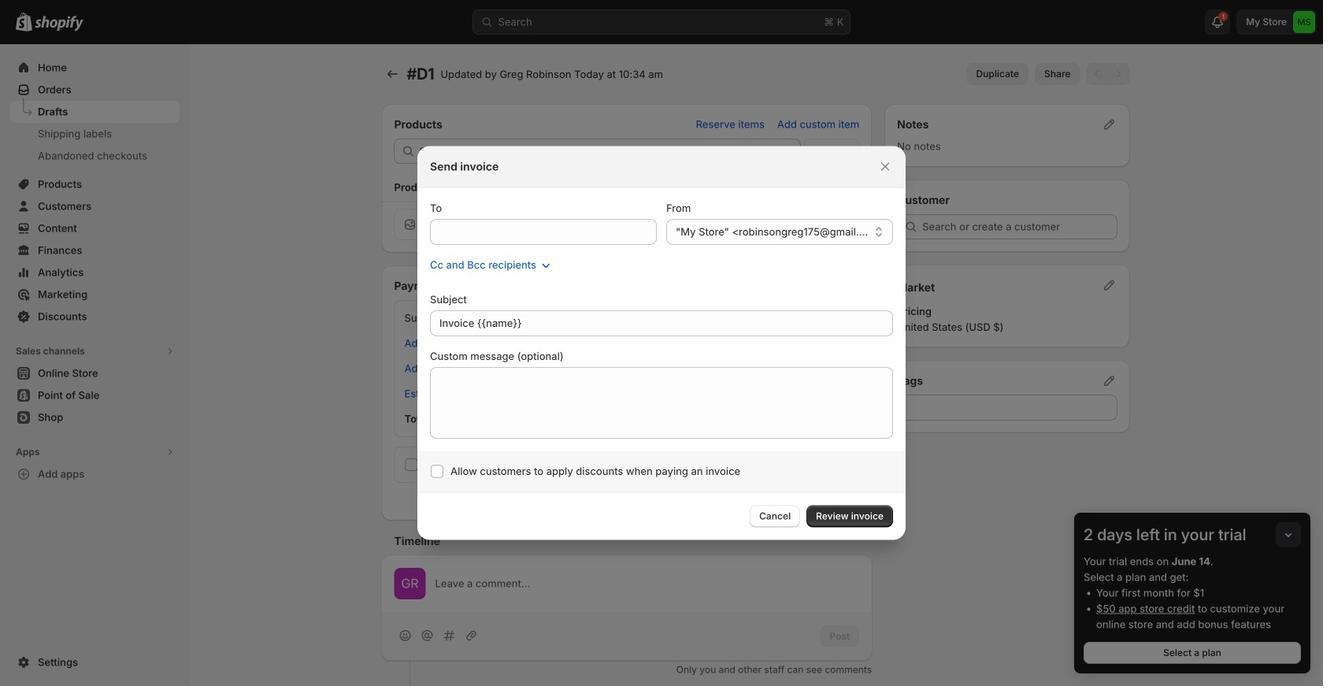 Task type: describe. For each thing, give the bounding box(es) containing it.
avatar with initials g r image
[[394, 568, 426, 600]]



Task type: locate. For each thing, give the bounding box(es) containing it.
shopify image
[[35, 16, 84, 31]]

dialog
[[0, 146, 1324, 540]]

None text field
[[430, 368, 894, 439]]

None text field
[[430, 219, 657, 245], [430, 311, 894, 336], [430, 219, 657, 245], [430, 311, 894, 336]]

Leave a comment... text field
[[435, 576, 860, 592]]



Task type: vqa. For each thing, say whether or not it's contained in the screenshot.
'Shopify' "image"
yes



